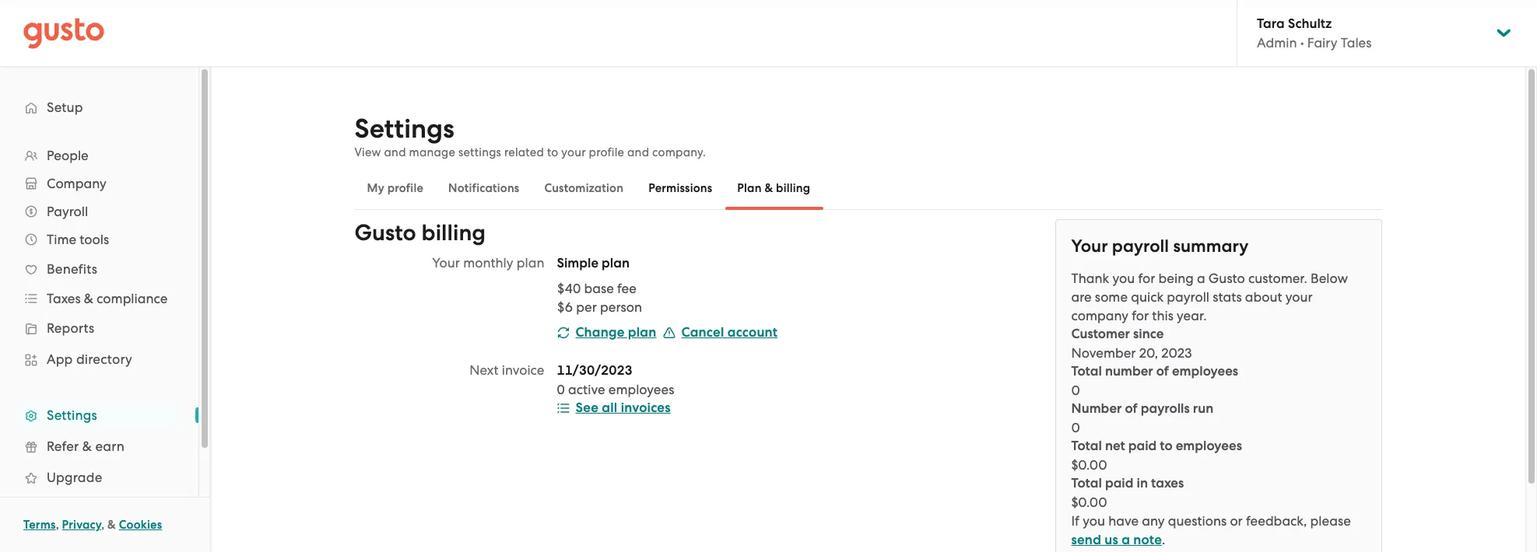 Task type: vqa. For each thing, say whether or not it's contained in the screenshot.
top 'are'
no



Task type: describe. For each thing, give the bounding box(es) containing it.
setup link
[[16, 93, 183, 121]]

•
[[1301, 35, 1304, 51]]

0 vertical spatial gusto
[[355, 220, 416, 247]]

privacy
[[62, 518, 101, 532]]

0 vertical spatial you
[[1113, 271, 1135, 286]]

or
[[1230, 514, 1243, 529]]

directory
[[76, 352, 132, 367]]

upgrade link
[[16, 464, 183, 492]]

my profile button
[[355, 170, 436, 207]]

thank
[[1071, 271, 1109, 286]]

tales
[[1341, 35, 1372, 51]]

2 $0.00 from the top
[[1071, 495, 1107, 511]]

this
[[1152, 308, 1174, 324]]

tara
[[1257, 16, 1285, 32]]

2 total from the top
[[1071, 438, 1102, 455]]

& for compliance
[[84, 291, 93, 307]]

us
[[1105, 532, 1119, 549]]

customer.
[[1249, 271, 1308, 286]]

0 vertical spatial employees
[[1172, 364, 1239, 380]]

your for your payroll summary
[[1071, 236, 1108, 257]]

my profile
[[367, 181, 424, 195]]

notifications
[[448, 181, 520, 195]]

time tools button
[[16, 226, 183, 254]]

note
[[1134, 532, 1162, 549]]

account
[[728, 325, 778, 341]]

settings for settings
[[47, 408, 97, 423]]

number
[[1071, 401, 1122, 417]]

20,
[[1139, 346, 1158, 361]]

profile inside button
[[387, 181, 424, 195]]

any
[[1142, 514, 1165, 529]]

terms link
[[23, 518, 56, 532]]

$40
[[557, 281, 581, 297]]

app
[[47, 352, 73, 367]]

time
[[47, 232, 76, 248]]

upgrade
[[47, 470, 102, 486]]

run
[[1193, 401, 1214, 417]]

taxes & compliance
[[47, 291, 168, 307]]

0 inside 11/30/2023 0 active employees
[[557, 382, 565, 398]]

change plan
[[576, 325, 657, 341]]

refer
[[47, 439, 79, 455]]

benefits link
[[16, 255, 183, 283]]

people button
[[16, 142, 183, 170]]

send
[[1071, 532, 1101, 549]]

payroll inside thank you for being a gusto customer. below are some quick payroll stats about your company for this year. customer since november 20, 2023 total number of employees 0 number of payrolls run 0 total net paid to employees $0.00 total paid in taxes $0.00 if you have any questions or feedback, please send us a note .
[[1167, 290, 1210, 305]]

customization button
[[532, 170, 636, 207]]

plan & billing
[[737, 181, 811, 195]]

company
[[47, 176, 106, 191]]

company
[[1071, 308, 1129, 324]]

tara schultz admin • fairy tales
[[1257, 16, 1372, 51]]

cancel
[[682, 325, 724, 341]]

cancel account
[[682, 325, 778, 341]]

number
[[1105, 364, 1153, 380]]

1 vertical spatial for
[[1132, 308, 1149, 324]]

see
[[576, 400, 599, 416]]

0 vertical spatial a
[[1197, 271, 1205, 286]]

in
[[1137, 476, 1148, 492]]

taxes
[[47, 291, 81, 307]]

related
[[504, 146, 544, 160]]

gusto inside thank you for being a gusto customer. below are some quick payroll stats about your company for this year. customer since november 20, 2023 total number of employees 0 number of payrolls run 0 total net paid to employees $0.00 total paid in taxes $0.00 if you have any questions or feedback, please send us a note .
[[1209, 271, 1245, 286]]

settings for settings view and manage settings related to your profile and company.
[[355, 113, 454, 145]]

0 horizontal spatial you
[[1083, 514, 1105, 529]]

earn
[[95, 439, 124, 455]]

customization
[[544, 181, 624, 195]]

admin
[[1257, 35, 1297, 51]]

schultz
[[1288, 16, 1332, 32]]

taxes
[[1151, 476, 1184, 492]]

tools
[[80, 232, 109, 248]]

manage
[[409, 146, 455, 160]]

plan & billing button
[[725, 170, 823, 207]]

invoices
[[621, 400, 671, 416]]

monthly
[[463, 255, 513, 271]]

0 vertical spatial of
[[1157, 364, 1169, 380]]

0 vertical spatial paid
[[1128, 438, 1157, 455]]

company.
[[652, 146, 706, 160]]

benefits
[[47, 262, 97, 277]]

your inside thank you for being a gusto customer. below are some quick payroll stats about your company for this year. customer since november 20, 2023 total number of employees 0 number of payrolls run 0 total net paid to employees $0.00 total paid in taxes $0.00 if you have any questions or feedback, please send us a note .
[[1286, 290, 1313, 305]]

0 horizontal spatial billing
[[422, 220, 486, 247]]

change
[[576, 325, 625, 341]]

time tools
[[47, 232, 109, 248]]

11/30/2023 list
[[557, 361, 909, 399]]

11/30/2023
[[557, 363, 633, 379]]

to inside settings view and manage settings related to your profile and company.
[[547, 146, 559, 160]]

setup
[[47, 100, 83, 115]]

change plan link
[[557, 325, 657, 341]]

billing inside plan & billing button
[[776, 181, 811, 195]]

notifications button
[[436, 170, 532, 207]]

1 $0.00 from the top
[[1071, 458, 1107, 473]]

list for your monthly plan
[[557, 279, 909, 317]]

permissions button
[[636, 170, 725, 207]]

gusto navigation element
[[0, 67, 198, 550]]

0 horizontal spatial a
[[1122, 532, 1130, 549]]

about
[[1245, 290, 1283, 305]]

payroll
[[47, 204, 88, 220]]

& for earn
[[82, 439, 92, 455]]

fairy
[[1308, 35, 1338, 51]]



Task type: locate. For each thing, give the bounding box(es) containing it.
plan
[[737, 181, 762, 195]]

your up thank
[[1071, 236, 1108, 257]]

& inside dropdown button
[[84, 291, 93, 307]]

compliance
[[97, 291, 168, 307]]

list containing customer since
[[1071, 325, 1366, 512]]

0 left active
[[557, 382, 565, 398]]

1 horizontal spatial billing
[[776, 181, 811, 195]]

payroll up being
[[1112, 236, 1169, 257]]

plan up fee
[[602, 255, 630, 272]]

1 horizontal spatial ,
[[101, 518, 105, 532]]

your down gusto billing on the left of the page
[[432, 255, 460, 271]]

, left cookies button
[[101, 518, 105, 532]]

gusto billing
[[355, 220, 486, 247]]

,
[[56, 518, 59, 532], [101, 518, 105, 532]]

1 vertical spatial billing
[[422, 220, 486, 247]]

please
[[1311, 514, 1351, 529]]

0 vertical spatial your
[[562, 146, 586, 160]]

1 horizontal spatial your
[[1286, 290, 1313, 305]]

1 vertical spatial employees
[[609, 382, 674, 398]]

1 vertical spatial total
[[1071, 438, 1102, 455]]

& left cookies button
[[107, 518, 116, 532]]

0 horizontal spatial your
[[562, 146, 586, 160]]

1 vertical spatial of
[[1125, 401, 1138, 417]]

list for your payroll summary
[[1071, 325, 1366, 512]]

list containing people
[[0, 142, 198, 525]]

plan for change
[[628, 325, 657, 341]]

1 horizontal spatial profile
[[589, 146, 624, 160]]

plan
[[517, 255, 545, 271], [602, 255, 630, 272], [628, 325, 657, 341]]

home image
[[23, 18, 104, 49]]

$6
[[557, 300, 573, 315]]

1 horizontal spatial of
[[1157, 364, 1169, 380]]

to inside thank you for being a gusto customer. below are some quick payroll stats about your company for this year. customer since november 20, 2023 total number of employees 0 number of payrolls run 0 total net paid to employees $0.00 total paid in taxes $0.00 if you have any questions or feedback, please send us a note .
[[1160, 438, 1173, 455]]

questions
[[1168, 514, 1227, 529]]

plan right monthly
[[517, 255, 545, 271]]

your
[[1071, 236, 1108, 257], [432, 255, 460, 271]]

thank you for being a gusto customer. below are some quick payroll stats about your company for this year. customer since november 20, 2023 total number of employees 0 number of payrolls run 0 total net paid to employees $0.00 total paid in taxes $0.00 if you have any questions or feedback, please send us a note .
[[1071, 271, 1351, 549]]

1 horizontal spatial to
[[1160, 438, 1173, 455]]

terms , privacy , & cookies
[[23, 518, 162, 532]]

you
[[1113, 271, 1135, 286], [1083, 514, 1105, 529]]

settings up manage at the left top of the page
[[355, 113, 454, 145]]

your for your monthly plan
[[432, 255, 460, 271]]

employees up 'invoices'
[[609, 382, 674, 398]]

& for billing
[[765, 181, 773, 195]]

billing right plan
[[776, 181, 811, 195]]

settings inside settings link
[[47, 408, 97, 423]]

employees down run
[[1176, 438, 1242, 455]]

gusto down my
[[355, 220, 416, 247]]

1 vertical spatial a
[[1122, 532, 1130, 549]]

taxes & compliance button
[[16, 285, 183, 313]]

2 vertical spatial total
[[1071, 476, 1102, 492]]

0 up number
[[1071, 383, 1080, 399]]

your up customization button
[[562, 146, 586, 160]]

, left privacy link
[[56, 518, 59, 532]]

being
[[1159, 271, 1194, 286]]

0 horizontal spatial list
[[0, 142, 198, 525]]

0 vertical spatial for
[[1138, 271, 1155, 286]]

you right if
[[1083, 514, 1105, 529]]

profile
[[589, 146, 624, 160], [387, 181, 424, 195]]

have
[[1109, 514, 1139, 529]]

$0.00 up if
[[1071, 495, 1107, 511]]

summary
[[1173, 236, 1249, 257]]

0 vertical spatial payroll
[[1112, 236, 1169, 257]]

refer & earn
[[47, 439, 124, 455]]

settings
[[355, 113, 454, 145], [47, 408, 97, 423]]

settings inside settings view and manage settings related to your profile and company.
[[355, 113, 454, 145]]

0 vertical spatial settings
[[355, 113, 454, 145]]

settings link
[[16, 402, 183, 430]]

2 and from the left
[[627, 146, 649, 160]]

below
[[1311, 271, 1348, 286]]

simple
[[557, 255, 599, 272]]

1 total from the top
[[1071, 364, 1102, 380]]

0 horizontal spatial ,
[[56, 518, 59, 532]]

your down customer.
[[1286, 290, 1313, 305]]

net
[[1105, 438, 1125, 455]]

1 horizontal spatial gusto
[[1209, 271, 1245, 286]]

1 vertical spatial $0.00
[[1071, 495, 1107, 511]]

reports
[[47, 321, 95, 336]]

your inside settings view and manage settings related to your profile and company.
[[562, 146, 586, 160]]

total left net
[[1071, 438, 1102, 455]]

settings tabs tab list
[[355, 167, 1382, 210]]

and right view
[[384, 146, 406, 160]]

your
[[562, 146, 586, 160], [1286, 290, 1313, 305]]

& right taxes
[[84, 291, 93, 307]]

people
[[47, 148, 89, 163]]

refer & earn link
[[16, 433, 183, 461]]

0 horizontal spatial of
[[1125, 401, 1138, 417]]

2 vertical spatial employees
[[1176, 438, 1242, 455]]

a right us
[[1122, 532, 1130, 549]]

& right plan
[[765, 181, 773, 195]]

paid right net
[[1128, 438, 1157, 455]]

active
[[568, 382, 605, 398]]

some
[[1095, 290, 1128, 305]]

see all invoices link
[[557, 399, 909, 418]]

for
[[1138, 271, 1155, 286], [1132, 308, 1149, 324]]

you up some on the right of the page
[[1113, 271, 1135, 286]]

payroll button
[[16, 198, 183, 226]]

0 horizontal spatial to
[[547, 146, 559, 160]]

1 , from the left
[[56, 518, 59, 532]]

cookies button
[[119, 516, 162, 535]]

are
[[1071, 290, 1092, 305]]

to right related
[[547, 146, 559, 160]]

1 and from the left
[[384, 146, 406, 160]]

feedback,
[[1246, 514, 1307, 529]]

to down payrolls
[[1160, 438, 1173, 455]]

.
[[1162, 532, 1166, 548]]

0 vertical spatial billing
[[776, 181, 811, 195]]

gusto up stats
[[1209, 271, 1245, 286]]

total down november
[[1071, 364, 1102, 380]]

0 vertical spatial to
[[547, 146, 559, 160]]

company button
[[16, 170, 183, 198]]

employees down 2023
[[1172, 364, 1239, 380]]

2023
[[1162, 346, 1192, 361]]

stats
[[1213, 290, 1242, 305]]

paid left the in
[[1105, 476, 1134, 492]]

see all invoices
[[576, 400, 671, 416]]

next
[[470, 363, 499, 378]]

1 horizontal spatial list
[[557, 279, 909, 317]]

1 horizontal spatial settings
[[355, 113, 454, 145]]

reports link
[[16, 314, 183, 343]]

list
[[0, 142, 198, 525], [557, 279, 909, 317], [1071, 325, 1366, 512]]

0 horizontal spatial and
[[384, 146, 406, 160]]

of left payrolls
[[1125, 401, 1138, 417]]

billing
[[776, 181, 811, 195], [422, 220, 486, 247]]

payroll up year.
[[1167, 290, 1210, 305]]

all
[[602, 400, 618, 416]]

$40 base fee $6 per person
[[557, 281, 642, 315]]

1 vertical spatial your
[[1286, 290, 1313, 305]]

profile up the customization
[[589, 146, 624, 160]]

0 horizontal spatial your
[[432, 255, 460, 271]]

1 vertical spatial payroll
[[1167, 290, 1210, 305]]

total
[[1071, 364, 1102, 380], [1071, 438, 1102, 455], [1071, 476, 1102, 492]]

plan down person
[[628, 325, 657, 341]]

privacy link
[[62, 518, 101, 532]]

for up quick
[[1138, 271, 1155, 286]]

1 horizontal spatial a
[[1197, 271, 1205, 286]]

2 , from the left
[[101, 518, 105, 532]]

employees inside 11/30/2023 0 active employees
[[609, 382, 674, 398]]

1 horizontal spatial and
[[627, 146, 649, 160]]

list containing $40 base fee
[[557, 279, 909, 317]]

0 vertical spatial profile
[[589, 146, 624, 160]]

view
[[355, 146, 381, 160]]

to
[[547, 146, 559, 160], [1160, 438, 1173, 455]]

settings view and manage settings related to your profile and company.
[[355, 113, 706, 160]]

0 vertical spatial $0.00
[[1071, 458, 1107, 473]]

quick
[[1131, 290, 1164, 305]]

invoice
[[502, 363, 545, 378]]

paid
[[1128, 438, 1157, 455], [1105, 476, 1134, 492]]

employees
[[1172, 364, 1239, 380], [609, 382, 674, 398], [1176, 438, 1242, 455]]

0 horizontal spatial settings
[[47, 408, 97, 423]]

1 horizontal spatial your
[[1071, 236, 1108, 257]]

3 total from the top
[[1071, 476, 1102, 492]]

profile inside settings view and manage settings related to your profile and company.
[[589, 146, 624, 160]]

1 vertical spatial to
[[1160, 438, 1173, 455]]

of down 20,
[[1157, 364, 1169, 380]]

billing up monthly
[[422, 220, 486, 247]]

1 vertical spatial paid
[[1105, 476, 1134, 492]]

2 horizontal spatial list
[[1071, 325, 1366, 512]]

1 vertical spatial profile
[[387, 181, 424, 195]]

& inside button
[[765, 181, 773, 195]]

0 vertical spatial total
[[1071, 364, 1102, 380]]

1 vertical spatial gusto
[[1209, 271, 1245, 286]]

0 horizontal spatial profile
[[387, 181, 424, 195]]

1 vertical spatial settings
[[47, 408, 97, 423]]

your payroll summary
[[1071, 236, 1249, 257]]

profile right my
[[387, 181, 424, 195]]

plan for simple
[[602, 255, 630, 272]]

for down quick
[[1132, 308, 1149, 324]]

11/30/2023 0 active employees
[[557, 363, 674, 398]]

& left earn
[[82, 439, 92, 455]]

and left the company.
[[627, 146, 649, 160]]

november
[[1071, 346, 1136, 361]]

permissions
[[649, 181, 713, 195]]

total up if
[[1071, 476, 1102, 492]]

$0.00 down net
[[1071, 458, 1107, 473]]

if
[[1071, 514, 1080, 529]]

settings up refer
[[47, 408, 97, 423]]

per
[[576, 300, 597, 315]]

0 down number
[[1071, 420, 1080, 436]]

a right being
[[1197, 271, 1205, 286]]

settings
[[458, 146, 501, 160]]

year.
[[1177, 308, 1207, 324]]

$0.00
[[1071, 458, 1107, 473], [1071, 495, 1107, 511]]

0 horizontal spatial gusto
[[355, 220, 416, 247]]

simple plan
[[557, 255, 630, 272]]

terms
[[23, 518, 56, 532]]

1 horizontal spatial you
[[1113, 271, 1135, 286]]

payrolls
[[1141, 401, 1190, 417]]

1 vertical spatial you
[[1083, 514, 1105, 529]]

customer
[[1071, 326, 1130, 343]]



